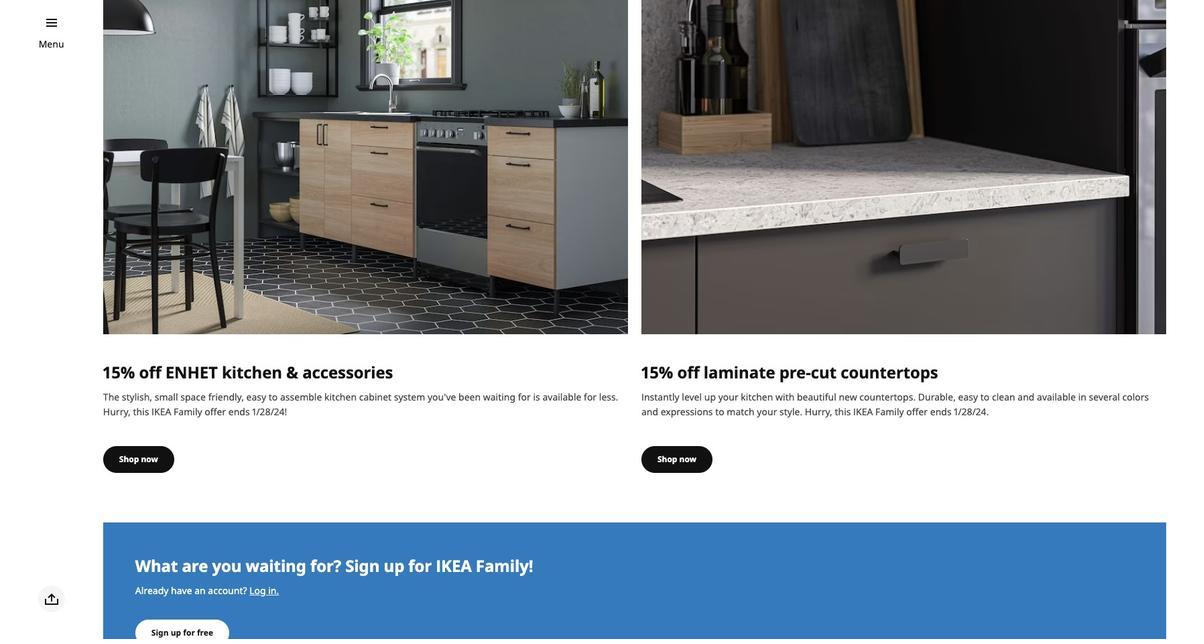 Task type: vqa. For each thing, say whether or not it's contained in the screenshot.
Payment options How to pay, in store and online Learn more
no



Task type: locate. For each thing, give the bounding box(es) containing it.
0 horizontal spatial easy
[[246, 391, 266, 404]]

1 horizontal spatial available
[[1037, 391, 1076, 404]]

2 horizontal spatial up
[[704, 391, 716, 404]]

in.
[[268, 585, 279, 597]]

is
[[533, 391, 540, 404]]

now down expressions
[[679, 454, 696, 465]]

15% up instantly
[[642, 362, 673, 384]]

waiting up in.
[[246, 555, 306, 577]]

ends
[[228, 406, 250, 418], [930, 406, 952, 418]]

family
[[174, 406, 202, 418], [876, 406, 904, 418]]

0 horizontal spatial shop
[[119, 454, 139, 465]]

2 horizontal spatial kitchen
[[741, 391, 773, 404]]

ikea down new
[[853, 406, 873, 418]]

1 horizontal spatial easy
[[958, 391, 978, 404]]

family!
[[476, 555, 533, 577]]

cabinet
[[359, 391, 392, 404]]

1 vertical spatial sign
[[151, 627, 169, 639]]

1 horizontal spatial sign
[[345, 555, 380, 577]]

2 offer from the left
[[907, 406, 928, 418]]

1 horizontal spatial 15%
[[642, 362, 673, 384]]

1 horizontal spatial shop now
[[658, 454, 696, 465]]

hurry, down beautiful
[[805, 406, 833, 418]]

up
[[704, 391, 716, 404], [384, 555, 404, 577], [171, 627, 181, 639]]

0 horizontal spatial off
[[139, 362, 161, 384]]

what
[[135, 555, 178, 577]]

0 horizontal spatial hurry,
[[103, 406, 131, 418]]

1 horizontal spatial ends
[[930, 406, 952, 418]]

2 shop now from the left
[[658, 454, 696, 465]]

shop
[[119, 454, 139, 465], [658, 454, 677, 465]]

1 horizontal spatial shop now button
[[642, 447, 713, 473]]

1 shop now from the left
[[119, 454, 158, 465]]

shop down stylish,
[[119, 454, 139, 465]]

1 horizontal spatial shop
[[658, 454, 677, 465]]

1 horizontal spatial your
[[757, 406, 777, 418]]

family inside the stylish, small space friendly, easy to assemble kitchen cabinet system you've been waiting for is available for less. hurry, this ikea family offer ends 1/28/24!
[[174, 406, 202, 418]]

kitchen up friendly,
[[222, 362, 282, 384]]

1 horizontal spatial offer
[[907, 406, 928, 418]]

less.
[[599, 391, 618, 404]]

easy up '1/28/24!'
[[246, 391, 266, 404]]

and
[[1018, 391, 1035, 404], [642, 406, 658, 418]]

the stylish, small space friendly, easy to assemble kitchen cabinet system you've been waiting for is available for less. hurry, this ikea family offer ends 1/28/24!
[[103, 391, 618, 418]]

0 vertical spatial up
[[704, 391, 716, 404]]

shop now button down stylish,
[[103, 447, 174, 473]]

cut
[[811, 362, 837, 384]]

0 vertical spatial and
[[1018, 391, 1035, 404]]

your up match
[[718, 391, 739, 404]]

have
[[171, 585, 192, 597]]

space
[[180, 391, 206, 404]]

0 vertical spatial your
[[718, 391, 739, 404]]

waiting right been at the bottom left of the page
[[483, 391, 516, 404]]

1 horizontal spatial off
[[677, 362, 700, 384]]

2 easy from the left
[[958, 391, 978, 404]]

1 easy from the left
[[246, 391, 266, 404]]

1 shop from the left
[[119, 454, 139, 465]]

already
[[135, 585, 169, 597]]

sign down already
[[151, 627, 169, 639]]

1 available from the left
[[543, 391, 582, 404]]

1 horizontal spatial hurry,
[[805, 406, 833, 418]]

0 horizontal spatial offer
[[205, 406, 226, 418]]

sign up for free button
[[135, 620, 229, 640]]

1 off from the left
[[139, 362, 161, 384]]

log in. link
[[250, 585, 279, 597]]

menu
[[39, 38, 64, 50]]

1 15% from the left
[[103, 362, 135, 384]]

1 horizontal spatial kitchen
[[324, 391, 357, 404]]

hurry, inside instantly level up your kitchen with beautiful new countertops. durable, easy to clean and available in several colors and expressions to match your style. hurry, this ikea family offer ends 1/28/24.
[[805, 406, 833, 418]]

to left clean
[[981, 391, 990, 404]]

ikea left family!
[[436, 555, 472, 577]]

off up stylish,
[[139, 362, 161, 384]]

2 now from the left
[[679, 454, 696, 465]]

ikea down small
[[152, 406, 171, 418]]

kitchen up match
[[741, 391, 773, 404]]

friendly,
[[208, 391, 244, 404]]

1/28/24.
[[954, 406, 989, 418]]

your
[[718, 391, 739, 404], [757, 406, 777, 418]]

2 horizontal spatial ikea
[[853, 406, 873, 418]]

1 vertical spatial waiting
[[246, 555, 306, 577]]

ends down friendly,
[[228, 406, 250, 418]]

off for laminate
[[677, 362, 700, 384]]

now
[[141, 454, 158, 465], [679, 454, 696, 465]]

2 horizontal spatial to
[[981, 391, 990, 404]]

shop now button
[[103, 447, 174, 473], [642, 447, 713, 473]]

1 offer from the left
[[205, 406, 226, 418]]

and down instantly
[[642, 406, 658, 418]]

shop now
[[119, 454, 158, 465], [658, 454, 696, 465]]

0 horizontal spatial shop now button
[[103, 447, 174, 473]]

1 horizontal spatial waiting
[[483, 391, 516, 404]]

up inside instantly level up your kitchen with beautiful new countertops. durable, easy to clean and available in several colors and expressions to match your style. hurry, this ikea family offer ends 1/28/24.
[[704, 391, 716, 404]]

1 now from the left
[[141, 454, 158, 465]]

sign right for? at the bottom left of page
[[345, 555, 380, 577]]

an
[[195, 585, 206, 597]]

available right is
[[543, 391, 582, 404]]

waiting
[[483, 391, 516, 404], [246, 555, 306, 577]]

family down space on the bottom left
[[174, 406, 202, 418]]

1 horizontal spatial family
[[876, 406, 904, 418]]

shop now down expressions
[[658, 454, 696, 465]]

off up level
[[677, 362, 700, 384]]

1 vertical spatial your
[[757, 406, 777, 418]]

this inside the stylish, small space friendly, easy to assemble kitchen cabinet system you've been waiting for is available for less. hurry, this ikea family offer ends 1/28/24!
[[133, 406, 149, 418]]

ends inside instantly level up your kitchen with beautiful new countertops. durable, easy to clean and available in several colors and expressions to match your style. hurry, this ikea family offer ends 1/28/24.
[[930, 406, 952, 418]]

shop now button for laminate
[[642, 447, 713, 473]]

log
[[250, 585, 266, 597]]

to
[[269, 391, 278, 404], [981, 391, 990, 404], [715, 406, 725, 418]]

0 horizontal spatial 15%
[[103, 362, 135, 384]]

easy up 1/28/24. on the bottom right of page
[[958, 391, 978, 404]]

0 vertical spatial waiting
[[483, 391, 516, 404]]

several
[[1089, 391, 1120, 404]]

1 horizontal spatial now
[[679, 454, 696, 465]]

and right clean
[[1018, 391, 1035, 404]]

1 vertical spatial and
[[642, 406, 658, 418]]

easy inside instantly level up your kitchen with beautiful new countertops. durable, easy to clean and available in several colors and expressions to match your style. hurry, this ikea family offer ends 1/28/24.
[[958, 391, 978, 404]]

hurry, down 'the' at the bottom left of the page
[[103, 406, 131, 418]]

2 off from the left
[[677, 362, 700, 384]]

hurry, inside the stylish, small space friendly, easy to assemble kitchen cabinet system you've been waiting for is available for less. hurry, this ikea family offer ends 1/28/24!
[[103, 406, 131, 418]]

offer inside the stylish, small space friendly, easy to assemble kitchen cabinet system you've been waiting for is available for less. hurry, this ikea family offer ends 1/28/24!
[[205, 406, 226, 418]]

0 horizontal spatial ikea
[[152, 406, 171, 418]]

shop now button down expressions
[[642, 447, 713, 473]]

2 15% from the left
[[642, 362, 673, 384]]

offer
[[205, 406, 226, 418], [907, 406, 928, 418]]

1 horizontal spatial this
[[835, 406, 851, 418]]

available
[[543, 391, 582, 404], [1037, 391, 1076, 404]]

available left in
[[1037, 391, 1076, 404]]

2 ends from the left
[[930, 406, 952, 418]]

15%
[[103, 362, 135, 384], [642, 362, 673, 384]]

15% off laminate pre-cut countertops
[[642, 362, 938, 384]]

clean
[[992, 391, 1015, 404]]

shop now for enhet
[[119, 454, 158, 465]]

2 shop now button from the left
[[642, 447, 713, 473]]

offer down friendly,
[[205, 406, 226, 418]]

hurry,
[[103, 406, 131, 418], [805, 406, 833, 418]]

shop now for laminate
[[658, 454, 696, 465]]

2 this from the left
[[835, 406, 851, 418]]

shop down expressions
[[658, 454, 677, 465]]

to left match
[[715, 406, 725, 418]]

0 horizontal spatial ends
[[228, 406, 250, 418]]

this down new
[[835, 406, 851, 418]]

1 hurry, from the left
[[103, 406, 131, 418]]

ikea
[[152, 406, 171, 418], [853, 406, 873, 418], [436, 555, 472, 577]]

system
[[394, 391, 425, 404]]

waiting inside the stylish, small space friendly, easy to assemble kitchen cabinet system you've been waiting for is available for less. hurry, this ikea family offer ends 1/28/24!
[[483, 391, 516, 404]]

0 horizontal spatial available
[[543, 391, 582, 404]]

1 ends from the left
[[228, 406, 250, 418]]

0 horizontal spatial now
[[141, 454, 158, 465]]

1 horizontal spatial and
[[1018, 391, 1035, 404]]

shop for 15% off laminate pre-cut countertops
[[658, 454, 677, 465]]

0 horizontal spatial your
[[718, 391, 739, 404]]

2 hurry, from the left
[[805, 406, 833, 418]]

0 horizontal spatial family
[[174, 406, 202, 418]]

15% off enhet kitchen & accessories
[[103, 362, 393, 384]]

you've
[[428, 391, 456, 404]]

kitchen down accessories
[[324, 391, 357, 404]]

1 this from the left
[[133, 406, 149, 418]]

0 horizontal spatial sign
[[151, 627, 169, 639]]

sign inside 'button'
[[151, 627, 169, 639]]

easy
[[246, 391, 266, 404], [958, 391, 978, 404]]

for
[[518, 391, 531, 404], [584, 391, 597, 404], [409, 555, 432, 577], [183, 627, 195, 639]]

to up '1/28/24!'
[[269, 391, 278, 404]]

countertops
[[841, 362, 938, 384]]

offer down durable,
[[907, 406, 928, 418]]

now down stylish,
[[141, 454, 158, 465]]

2 family from the left
[[876, 406, 904, 418]]

0 horizontal spatial to
[[269, 391, 278, 404]]

15% up 'the' at the bottom left of the page
[[103, 362, 135, 384]]

1 shop now button from the left
[[103, 447, 174, 473]]

0 horizontal spatial this
[[133, 406, 149, 418]]

your down with
[[757, 406, 777, 418]]

1 vertical spatial up
[[384, 555, 404, 577]]

1 family from the left
[[174, 406, 202, 418]]

ends down durable,
[[930, 406, 952, 418]]

0 horizontal spatial shop now
[[119, 454, 158, 465]]

2 shop from the left
[[658, 454, 677, 465]]

sign
[[345, 555, 380, 577], [151, 627, 169, 639]]

kitchen
[[222, 362, 282, 384], [324, 391, 357, 404], [741, 391, 773, 404]]

2 vertical spatial up
[[171, 627, 181, 639]]

now for laminate
[[679, 454, 696, 465]]

2 available from the left
[[1037, 391, 1076, 404]]

accessories
[[302, 362, 393, 384]]

off
[[139, 362, 161, 384], [677, 362, 700, 384]]

this
[[133, 406, 149, 418], [835, 406, 851, 418]]

this down stylish,
[[133, 406, 149, 418]]

available inside instantly level up your kitchen with beautiful new countertops. durable, easy to clean and available in several colors and expressions to match your style. hurry, this ikea family offer ends 1/28/24.
[[1037, 391, 1076, 404]]

ikea inside the stylish, small space friendly, easy to assemble kitchen cabinet system you've been waiting for is available for less. hurry, this ikea family offer ends 1/28/24!
[[152, 406, 171, 418]]

family down countertops.
[[876, 406, 904, 418]]

shop now down stylish,
[[119, 454, 158, 465]]

0 horizontal spatial up
[[171, 627, 181, 639]]



Task type: describe. For each thing, give the bounding box(es) containing it.
0 horizontal spatial and
[[642, 406, 658, 418]]

offer inside instantly level up your kitchen with beautiful new countertops. durable, easy to clean and available in several colors and expressions to match your style. hurry, this ikea family offer ends 1/28/24.
[[907, 406, 928, 418]]

expressions
[[661, 406, 713, 418]]

durable,
[[918, 391, 956, 404]]

this inside instantly level up your kitchen with beautiful new countertops. durable, easy to clean and available in several colors and expressions to match your style. hurry, this ikea family offer ends 1/28/24.
[[835, 406, 851, 418]]

sign up for free
[[151, 627, 213, 639]]

account?
[[208, 585, 247, 597]]

pre-
[[779, 362, 811, 384]]

kitchen inside instantly level up your kitchen with beautiful new countertops. durable, easy to clean and available in several colors and expressions to match your style. hurry, this ikea family offer ends 1/28/24.
[[741, 391, 773, 404]]

family inside instantly level up your kitchen with beautiful new countertops. durable, easy to clean and available in several colors and expressions to match your style. hurry, this ikea family offer ends 1/28/24.
[[876, 406, 904, 418]]

are
[[182, 555, 208, 577]]

level
[[682, 391, 702, 404]]

instantly
[[642, 391, 680, 404]]

0 vertical spatial sign
[[345, 555, 380, 577]]

shop for 15% off enhet kitchen & accessories
[[119, 454, 139, 465]]

beautiful
[[797, 391, 837, 404]]

the
[[103, 391, 119, 404]]

colors
[[1123, 391, 1149, 404]]

kitchen inside the stylish, small space friendly, easy to assemble kitchen cabinet system you've been waiting for is available for less. hurry, this ikea family offer ends 1/28/24!
[[324, 391, 357, 404]]

new
[[839, 391, 857, 404]]

menu button
[[39, 37, 64, 52]]

free
[[197, 627, 213, 639]]

countertops.
[[860, 391, 916, 404]]

1 horizontal spatial up
[[384, 555, 404, 577]]

15% for 15% off laminate pre-cut countertops
[[642, 362, 673, 384]]

available inside the stylish, small space friendly, easy to assemble kitchen cabinet system you've been waiting for is available for less. hurry, this ikea family offer ends 1/28/24!
[[543, 391, 582, 404]]

1 horizontal spatial ikea
[[436, 555, 472, 577]]

assemble
[[280, 391, 322, 404]]

been
[[459, 391, 481, 404]]

now for enhet
[[141, 454, 158, 465]]

you
[[212, 555, 242, 577]]

in
[[1078, 391, 1087, 404]]

1/28/24!
[[252, 406, 287, 418]]

match
[[727, 406, 755, 418]]

for?
[[310, 555, 341, 577]]

ends inside the stylish, small space friendly, easy to assemble kitchen cabinet system you've been waiting for is available for less. hurry, this ikea family offer ends 1/28/24!
[[228, 406, 250, 418]]

to inside the stylish, small space friendly, easy to assemble kitchen cabinet system you've been waiting for is available for less. hurry, this ikea family offer ends 1/28/24!
[[269, 391, 278, 404]]

instantly level up your kitchen with beautiful new countertops. durable, easy to clean and available in several colors and expressions to match your style. hurry, this ikea family offer ends 1/28/24.
[[642, 391, 1149, 418]]

style.
[[780, 406, 803, 418]]

up inside 'button'
[[171, 627, 181, 639]]

15% for 15% off enhet kitchen & accessories
[[103, 362, 135, 384]]

shop now button for enhet
[[103, 447, 174, 473]]

0 horizontal spatial waiting
[[246, 555, 306, 577]]

enhet
[[165, 362, 218, 384]]

easy inside the stylish, small space friendly, easy to assemble kitchen cabinet system you've been waiting for is available for less. hurry, this ikea family offer ends 1/28/24!
[[246, 391, 266, 404]]

&
[[286, 362, 298, 384]]

off for enhet
[[139, 362, 161, 384]]

laminate
[[704, 362, 775, 384]]

ikea inside instantly level up your kitchen with beautiful new countertops. durable, easy to clean and available in several colors and expressions to match your style. hurry, this ikea family offer ends 1/28/24.
[[853, 406, 873, 418]]

stylish,
[[122, 391, 152, 404]]

with
[[776, 391, 795, 404]]

0 horizontal spatial kitchen
[[222, 362, 282, 384]]

for inside 'button'
[[183, 627, 195, 639]]

small
[[155, 391, 178, 404]]

1 horizontal spatial to
[[715, 406, 725, 418]]

already have an account? log in.
[[135, 585, 279, 597]]

what are you waiting for? sign up for ikea family!
[[135, 555, 533, 577]]



